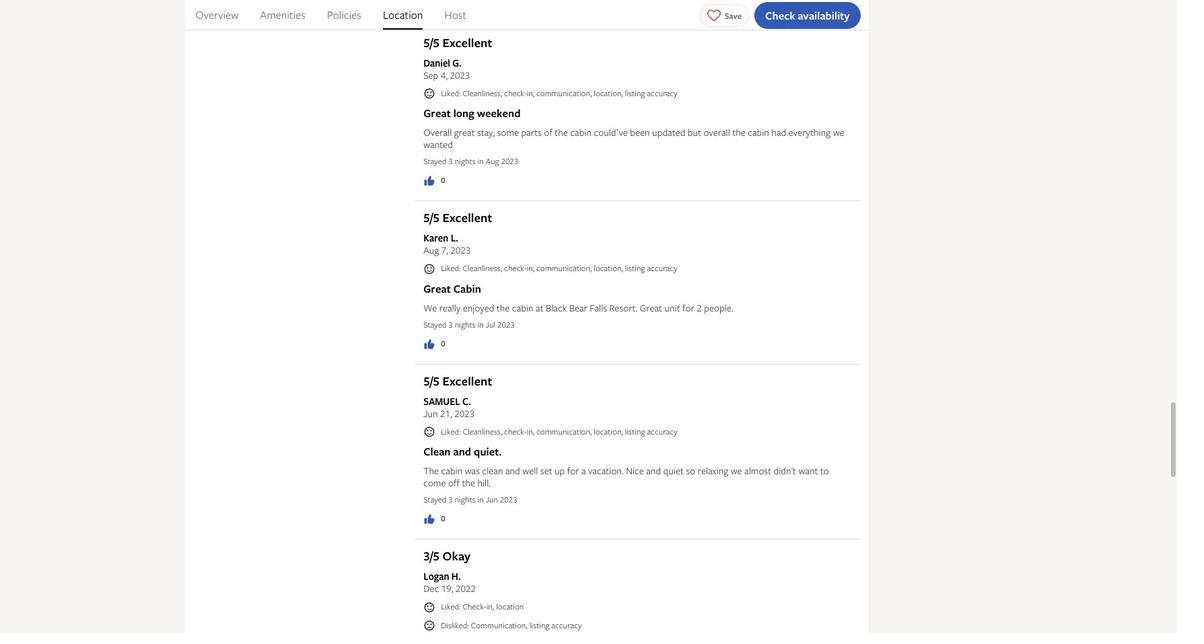 Task type: locate. For each thing, give the bounding box(es) containing it.
list containing overview
[[185, 0, 869, 30]]

5/5 up daniel
[[424, 34, 440, 51]]

weekend
[[477, 106, 521, 121]]

cleanliness, up "weekend"
[[463, 87, 502, 99]]

samuel
[[424, 395, 460, 408]]

1 liked: cleanliness, check-in, communication, location, listing accuracy from the top
[[441, 87, 678, 99]]

the right overall at the top right of the page
[[733, 126, 746, 139]]

list
[[185, 0, 869, 30]]

3 small image from the top
[[424, 620, 436, 632]]

2 vertical spatial small image
[[424, 620, 436, 632]]

2 liked: cleanliness, check-in, communication, location, listing accuracy from the top
[[441, 263, 678, 274]]

liked: cleanliness, check-in, communication, location, listing accuracy for great long weekend
[[441, 87, 678, 99]]

1 vertical spatial nights
[[455, 319, 476, 330]]

2 vertical spatial 5/5
[[424, 373, 440, 390]]

0 vertical spatial 5/5
[[424, 34, 440, 51]]

3 communication, from the top
[[537, 426, 592, 437]]

3 down off
[[449, 494, 453, 506]]

0 vertical spatial in
[[478, 156, 484, 167]]

2 vertical spatial cleanliness,
[[463, 426, 502, 437]]

small image left disliked:
[[424, 620, 436, 632]]

cabin left at
[[512, 301, 534, 314]]

great long weekend overall great stay, some parts of the cabin could've been updated but overall the cabin had everything we wanted
[[424, 106, 845, 151]]

location link
[[383, 0, 423, 30]]

small image down dec
[[424, 602, 436, 614]]

liked: down the 4,
[[441, 87, 461, 99]]

3 excellent from the top
[[443, 373, 492, 390]]

and
[[453, 445, 471, 459], [506, 465, 520, 478], [646, 465, 661, 478]]

cabin left was at the bottom
[[441, 465, 463, 478]]

stayed for great long weekend
[[424, 156, 447, 167]]

accuracy for great cabin
[[647, 263, 678, 274]]

2 vertical spatial in
[[478, 494, 484, 506]]

great up we
[[424, 281, 451, 296]]

vacation.
[[588, 465, 624, 478]]

nights
[[455, 156, 476, 167], [455, 319, 476, 330], [455, 494, 476, 506]]

in, up well
[[527, 426, 535, 437]]

stayed down we
[[424, 319, 447, 330]]

accuracy for great long weekend
[[647, 87, 678, 99]]

0 down stayed 3 nights in jul 2023
[[441, 338, 445, 349]]

people.
[[704, 301, 734, 314]]

2 vertical spatial 0 button
[[424, 513, 445, 526]]

1 liked: from the top
[[441, 87, 461, 99]]

in down 'stay,'
[[478, 156, 484, 167]]

0 vertical spatial 0 button
[[424, 174, 445, 187]]

2 stayed from the top
[[424, 319, 447, 330]]

medium image for great cabin
[[424, 338, 436, 351]]

jun down hill. on the bottom of page
[[486, 494, 498, 506]]

we right everything
[[833, 126, 845, 139]]

2 0 from the top
[[441, 338, 445, 349]]

communication, up up on the left of page
[[537, 426, 592, 437]]

aug for excellent
[[424, 244, 439, 257]]

liked: down 19,
[[441, 601, 461, 613]]

and right nice
[[646, 465, 661, 478]]

2 check- from the top
[[504, 263, 527, 274]]

location, for great long weekend
[[594, 87, 623, 99]]

1 vertical spatial excellent
[[443, 209, 492, 226]]

2023 inside '5/5 excellent samuel c. jun 21, 2023'
[[455, 407, 475, 420]]

1 vertical spatial check-
[[504, 263, 527, 274]]

the inside "clean and quiet. the cabin was clean and well set up for a vacation.  nice and quiet so relaxing we almost didn't want to come off the hill."
[[462, 477, 475, 490]]

2 communication, from the top
[[537, 263, 592, 274]]

stayed 3 nights in jul 2023
[[424, 319, 515, 330]]

liked: cleanliness, check-in, communication, location, listing accuracy for clean and quiet.
[[441, 426, 678, 437]]

1 vertical spatial small image
[[424, 602, 436, 614]]

0 vertical spatial stayed
[[424, 156, 447, 167]]

0 horizontal spatial we
[[731, 465, 742, 478]]

3 check- from the top
[[504, 426, 527, 437]]

communication, up "great cabin we really enjoyed the cabin at black bear falls resort. great unit for 2 people."
[[537, 263, 592, 274]]

1 vertical spatial 3
[[449, 319, 453, 330]]

liked: cleanliness, check-in, communication, location, listing accuracy
[[441, 87, 678, 99], [441, 263, 678, 274], [441, 426, 678, 437]]

excellent inside 5/5 excellent daniel g. sep 4, 2023
[[443, 34, 492, 51]]

2 3 from the top
[[449, 319, 453, 330]]

the
[[555, 126, 568, 139], [733, 126, 746, 139], [497, 301, 510, 314], [462, 477, 475, 490]]

3 liked: from the top
[[441, 426, 461, 437]]

stayed for great cabin
[[424, 319, 447, 330]]

check-
[[504, 87, 527, 99], [504, 263, 527, 274], [504, 426, 527, 437]]

0 vertical spatial jun
[[424, 407, 438, 420]]

amenities link
[[260, 0, 306, 30]]

0 vertical spatial small image
[[424, 88, 436, 100]]

0 vertical spatial aug
[[486, 156, 499, 167]]

liked: cleanliness, check-in, communication, location, listing accuracy up "great cabin we really enjoyed the cabin at black bear falls resort. great unit for 2 people."
[[441, 263, 678, 274]]

0 vertical spatial check-
[[504, 87, 527, 99]]

cabin inside "clean and quiet. the cabin was clean and well set up for a vacation.  nice and quiet so relaxing we almost didn't want to come off the hill."
[[441, 465, 463, 478]]

2 excellent from the top
[[443, 209, 492, 226]]

1 horizontal spatial jun
[[486, 494, 498, 506]]

2 vertical spatial 0
[[441, 513, 445, 525]]

g.
[[453, 56, 462, 69]]

5/5 excellent samuel c. jun 21, 2023
[[424, 373, 492, 420]]

cabin
[[570, 126, 592, 139], [748, 126, 769, 139], [512, 301, 534, 314], [441, 465, 463, 478]]

excellent up c.
[[443, 373, 492, 390]]

2 vertical spatial location,
[[594, 426, 623, 437]]

2 vertical spatial liked: cleanliness, check-in, communication, location, listing accuracy
[[441, 426, 678, 437]]

2 small image from the top
[[424, 426, 436, 438]]

medium image down we
[[424, 338, 436, 351]]

1 vertical spatial 0
[[441, 338, 445, 349]]

1 vertical spatial jun
[[486, 494, 498, 506]]

we left almost
[[731, 465, 742, 478]]

jun for 3
[[486, 494, 498, 506]]

excellent inside 5/5 excellent karen l. aug 7, 2023
[[443, 209, 492, 226]]

in,
[[527, 87, 535, 99], [527, 263, 535, 274], [527, 426, 535, 437], [487, 601, 494, 613]]

cleanliness, for and
[[463, 426, 502, 437]]

3 3 from the top
[[449, 494, 453, 506]]

2
[[697, 301, 702, 314]]

1 small image from the top
[[424, 88, 436, 100]]

1 vertical spatial cleanliness,
[[463, 263, 502, 274]]

3 cleanliness, from the top
[[463, 426, 502, 437]]

listing up resort. at the right top
[[625, 263, 645, 274]]

location, up could've
[[594, 87, 623, 99]]

0 vertical spatial location,
[[594, 87, 623, 99]]

we inside great long weekend overall great stay, some parts of the cabin could've been updated but overall the cabin had everything we wanted
[[833, 126, 845, 139]]

5/5 up samuel
[[424, 373, 440, 390]]

1 vertical spatial 5/5
[[424, 209, 440, 226]]

2 5/5 from the top
[[424, 209, 440, 226]]

0 button for great long weekend
[[424, 174, 445, 187]]

cabin left the had
[[748, 126, 769, 139]]

bear
[[569, 301, 588, 314]]

2 vertical spatial check-
[[504, 426, 527, 437]]

1 3 from the top
[[449, 156, 453, 167]]

1 vertical spatial medium image
[[424, 338, 436, 351]]

0 button for clean and quiet.
[[424, 513, 445, 526]]

for left a
[[567, 465, 579, 478]]

liked: down 21,
[[441, 426, 461, 437]]

5/5 inside 5/5 excellent karen l. aug 7, 2023
[[424, 209, 440, 226]]

aug
[[486, 156, 499, 167], [424, 244, 439, 257]]

cleanliness, up the quiet.
[[463, 426, 502, 437]]

2023 down clean
[[500, 494, 517, 506]]

5/5 up karen
[[424, 209, 440, 226]]

nights down enjoyed at the top left of the page
[[455, 319, 476, 330]]

great left unit
[[640, 301, 662, 314]]

2 cleanliness, from the top
[[463, 263, 502, 274]]

1 horizontal spatial for
[[683, 301, 695, 314]]

1 vertical spatial communication,
[[537, 263, 592, 274]]

small image down sep
[[424, 88, 436, 100]]

2 vertical spatial communication,
[[537, 426, 592, 437]]

listing up "clean and quiet. the cabin was clean and well set up for a vacation.  nice and quiet so relaxing we almost didn't want to come off the hill."
[[625, 426, 645, 437]]

1 vertical spatial we
[[731, 465, 742, 478]]

in left jul
[[478, 319, 484, 330]]

nights for cabin
[[455, 319, 476, 330]]

0 button down we
[[424, 338, 445, 351]]

cleanliness, up cabin
[[463, 263, 502, 274]]

check availability
[[766, 8, 850, 23]]

0 vertical spatial great
[[424, 106, 451, 121]]

2 in from the top
[[478, 319, 484, 330]]

0 for long
[[441, 174, 445, 186]]

enjoyed
[[463, 301, 494, 314]]

jun left 21,
[[424, 407, 438, 420]]

2023 right the 4,
[[450, 68, 470, 81]]

the right enjoyed at the top left of the page
[[497, 301, 510, 314]]

1 cleanliness, from the top
[[463, 87, 502, 99]]

2023 down some
[[501, 156, 519, 167]]

0 vertical spatial cleanliness,
[[463, 87, 502, 99]]

2 vertical spatial nights
[[455, 494, 476, 506]]

check-
[[463, 601, 487, 613]]

great
[[454, 126, 475, 139]]

0 vertical spatial we
[[833, 126, 845, 139]]

for
[[683, 301, 695, 314], [567, 465, 579, 478]]

5/5
[[424, 34, 440, 51], [424, 209, 440, 226], [424, 373, 440, 390]]

0 right medium image
[[441, 513, 445, 525]]

in, up parts
[[527, 87, 535, 99]]

0 vertical spatial nights
[[455, 156, 476, 167]]

liked: down 7,
[[441, 263, 461, 274]]

clean
[[424, 445, 451, 459]]

the
[[424, 465, 439, 478]]

great up overall
[[424, 106, 451, 121]]

0 vertical spatial for
[[683, 301, 695, 314]]

1 communication, from the top
[[537, 87, 592, 99]]

small image down karen
[[424, 263, 436, 275]]

for left 2
[[683, 301, 695, 314]]

1 vertical spatial in
[[478, 319, 484, 330]]

great inside great long weekend overall great stay, some parts of the cabin could've been updated but overall the cabin had everything we wanted
[[424, 106, 451, 121]]

communication, up of
[[537, 87, 592, 99]]

2 vertical spatial stayed
[[424, 494, 447, 506]]

updated
[[652, 126, 686, 139]]

and up was at the bottom
[[453, 445, 471, 459]]

1 location, from the top
[[594, 87, 623, 99]]

communication, for great cabin
[[537, 263, 592, 274]]

3 down really
[[449, 319, 453, 330]]

1 5/5 from the top
[[424, 34, 440, 51]]

3 nights from the top
[[455, 494, 476, 506]]

3 liked: cleanliness, check-in, communication, location, listing accuracy from the top
[[441, 426, 678, 437]]

the right off
[[462, 477, 475, 490]]

1 medium image from the top
[[424, 175, 436, 187]]

2 nights from the top
[[455, 319, 476, 330]]

up
[[555, 465, 565, 478]]

sep
[[424, 68, 438, 81]]

0 vertical spatial liked: cleanliness, check-in, communication, location, listing accuracy
[[441, 87, 678, 99]]

0 horizontal spatial aug
[[424, 244, 439, 257]]

in down hill. on the bottom of page
[[478, 494, 484, 506]]

excellent up g.
[[443, 34, 492, 51]]

check
[[766, 8, 796, 23]]

1 vertical spatial liked: cleanliness, check-in, communication, location, listing accuracy
[[441, 263, 678, 274]]

2023 right 7,
[[451, 244, 471, 257]]

2 0 button from the top
[[424, 338, 445, 351]]

1 horizontal spatial we
[[833, 126, 845, 139]]

3
[[449, 156, 453, 167], [449, 319, 453, 330], [449, 494, 453, 506]]

almost
[[745, 465, 772, 478]]

2023 right 21,
[[455, 407, 475, 420]]

1 0 from the top
[[441, 174, 445, 186]]

check availability button
[[755, 2, 861, 29]]

long
[[454, 106, 475, 121]]

check- for clean and quiet.
[[504, 426, 527, 437]]

0 horizontal spatial jun
[[424, 407, 438, 420]]

0
[[441, 174, 445, 186], [441, 338, 445, 349], [441, 513, 445, 525]]

listing up great long weekend overall great stay, some parts of the cabin could've been updated but overall the cabin had everything we wanted
[[625, 87, 645, 99]]

3 0 button from the top
[[424, 513, 445, 526]]

falls
[[590, 301, 607, 314]]

nights down off
[[455, 494, 476, 506]]

3 in from the top
[[478, 494, 484, 506]]

jun inside '5/5 excellent samuel c. jun 21, 2023'
[[424, 407, 438, 420]]

at
[[536, 301, 544, 314]]

1 horizontal spatial aug
[[486, 156, 499, 167]]

stayed down wanted
[[424, 156, 447, 167]]

cabin
[[454, 281, 481, 296]]

3 5/5 from the top
[[424, 373, 440, 390]]

1 nights from the top
[[455, 156, 476, 167]]

in, up "great cabin we really enjoyed the cabin at black bear falls resort. great unit for 2 people."
[[527, 263, 535, 274]]

for inside "great cabin we really enjoyed the cabin at black bear falls resort. great unit for 2 people."
[[683, 301, 695, 314]]

1 check- from the top
[[504, 87, 527, 99]]

0 down stayed 3 nights in aug 2023
[[441, 174, 445, 186]]

0 horizontal spatial for
[[567, 465, 579, 478]]

aug down 'stay,'
[[486, 156, 499, 167]]

stayed down "come"
[[424, 494, 447, 506]]

2 vertical spatial excellent
[[443, 373, 492, 390]]

3 location, from the top
[[594, 426, 623, 437]]

0 vertical spatial excellent
[[443, 34, 492, 51]]

stay,
[[477, 126, 495, 139]]

2 location, from the top
[[594, 263, 623, 274]]

0 vertical spatial 3
[[449, 156, 453, 167]]

and left well
[[506, 465, 520, 478]]

liked: cleanliness, check-in, communication, location, listing accuracy up up on the left of page
[[441, 426, 678, 437]]

5/5 inside '5/5 excellent samuel c. jun 21, 2023'
[[424, 373, 440, 390]]

small image up clean
[[424, 426, 436, 438]]

was
[[465, 465, 480, 478]]

1 vertical spatial for
[[567, 465, 579, 478]]

small image for liked: cleanliness, check-in, communication, location, listing accuracy
[[424, 88, 436, 100]]

0 vertical spatial small image
[[424, 263, 436, 275]]

jun
[[424, 407, 438, 420], [486, 494, 498, 506]]

location, up falls
[[594, 263, 623, 274]]

1 vertical spatial location,
[[594, 263, 623, 274]]

excellent up l.
[[443, 209, 492, 226]]

location,
[[594, 87, 623, 99], [594, 263, 623, 274], [594, 426, 623, 437]]

5/5 for great cabin
[[424, 209, 440, 226]]

1 vertical spatial aug
[[424, 244, 439, 257]]

liked:
[[441, 87, 461, 99], [441, 263, 461, 274], [441, 426, 461, 437], [441, 601, 461, 613]]

0 button down "come"
[[424, 513, 445, 526]]

liked: cleanliness, check-in, communication, location, listing accuracy up of
[[441, 87, 678, 99]]

communication,
[[537, 87, 592, 99], [537, 263, 592, 274], [537, 426, 592, 437]]

medium image down wanted
[[424, 175, 436, 187]]

cleanliness,
[[463, 87, 502, 99], [463, 263, 502, 274], [463, 426, 502, 437]]

well
[[523, 465, 538, 478]]

great
[[424, 106, 451, 121], [424, 281, 451, 296], [640, 301, 662, 314]]

cabin left could've
[[570, 126, 592, 139]]

small image
[[424, 88, 436, 100], [424, 602, 436, 614]]

0 button for great cabin
[[424, 338, 445, 351]]

0 vertical spatial 0
[[441, 174, 445, 186]]

the inside "great cabin we really enjoyed the cabin at black bear falls resort. great unit for 2 people."
[[497, 301, 510, 314]]

0 vertical spatial medium image
[[424, 175, 436, 187]]

2 medium image from the top
[[424, 338, 436, 351]]

daniel
[[424, 56, 450, 69]]

aug inside 5/5 excellent karen l. aug 7, 2023
[[424, 244, 439, 257]]

0 button
[[424, 174, 445, 187], [424, 338, 445, 351], [424, 513, 445, 526]]

had
[[772, 126, 787, 139]]

1 horizontal spatial and
[[506, 465, 520, 478]]

location
[[383, 7, 423, 22]]

3 down wanted
[[449, 156, 453, 167]]

nice
[[626, 465, 644, 478]]

location, up vacation.
[[594, 426, 623, 437]]

5/5 inside 5/5 excellent daniel g. sep 4, 2023
[[424, 34, 440, 51]]

1 vertical spatial 0 button
[[424, 338, 445, 351]]

1 stayed from the top
[[424, 156, 447, 167]]

small image
[[424, 263, 436, 275], [424, 426, 436, 438], [424, 620, 436, 632]]

3 stayed from the top
[[424, 494, 447, 506]]

0 button down wanted
[[424, 174, 445, 187]]

1 vertical spatial stayed
[[424, 319, 447, 330]]

1 small image from the top
[[424, 263, 436, 275]]

2 liked: from the top
[[441, 263, 461, 274]]

1 0 button from the top
[[424, 174, 445, 187]]

accuracy
[[647, 87, 678, 99], [647, 263, 678, 274], [647, 426, 678, 437], [552, 620, 582, 631]]

excellent inside '5/5 excellent samuel c. jun 21, 2023'
[[443, 373, 492, 390]]

liked: cleanliness, check-in, communication, location, listing accuracy for great cabin
[[441, 263, 678, 274]]

cabin inside "great cabin we really enjoyed the cabin at black bear falls resort. great unit for 2 people."
[[512, 301, 534, 314]]

0 vertical spatial communication,
[[537, 87, 592, 99]]

medium image
[[424, 175, 436, 187], [424, 338, 436, 351]]

we
[[833, 126, 845, 139], [731, 465, 742, 478]]

1 excellent from the top
[[443, 34, 492, 51]]

1 vertical spatial great
[[424, 281, 451, 296]]

1 in from the top
[[478, 156, 484, 167]]

1 vertical spatial small image
[[424, 426, 436, 438]]

2 small image from the top
[[424, 602, 436, 614]]

aug left 7,
[[424, 244, 439, 257]]

nights for and
[[455, 494, 476, 506]]

excellent
[[443, 34, 492, 51], [443, 209, 492, 226], [443, 373, 492, 390]]

2 vertical spatial 3
[[449, 494, 453, 506]]

in
[[478, 156, 484, 167], [478, 319, 484, 330], [478, 494, 484, 506]]

3 0 from the top
[[441, 513, 445, 525]]

nights down great
[[455, 156, 476, 167]]



Task type: vqa. For each thing, say whether or not it's contained in the screenshot.


Task type: describe. For each thing, give the bounding box(es) containing it.
7,
[[441, 244, 448, 257]]

overall
[[424, 126, 452, 139]]

didn't
[[774, 465, 796, 478]]

excellent for cabin
[[443, 209, 492, 226]]

medium image
[[424, 514, 436, 526]]

relaxing
[[698, 465, 729, 478]]

5/5 excellent daniel g. sep 4, 2023
[[424, 34, 492, 81]]

clean
[[482, 465, 503, 478]]

small image for liked: check-in, location
[[424, 602, 436, 614]]

4,
[[441, 68, 448, 81]]

communication, for great long weekend
[[537, 87, 592, 99]]

aug for 3
[[486, 156, 499, 167]]

communication, for clean and quiet.
[[537, 426, 592, 437]]

stayed for clean and quiet.
[[424, 494, 447, 506]]

host link
[[445, 0, 467, 30]]

want
[[799, 465, 818, 478]]

could've
[[594, 126, 628, 139]]

black
[[546, 301, 567, 314]]

wanted
[[424, 138, 453, 151]]

check- for great cabin
[[504, 263, 527, 274]]

liked: check-in, location
[[441, 601, 524, 613]]

in, for great long weekend
[[527, 87, 535, 99]]

we
[[424, 301, 437, 314]]

3/5 okay logan h. dec 19, 2022
[[424, 548, 476, 595]]

location
[[496, 601, 524, 613]]

0 for and
[[441, 513, 445, 525]]

in, left location
[[487, 601, 494, 613]]

3 for and
[[449, 494, 453, 506]]

been
[[630, 126, 650, 139]]

unit
[[665, 301, 680, 314]]

2 vertical spatial great
[[640, 301, 662, 314]]

liked: for long
[[441, 87, 461, 99]]

great cabin we really enjoyed the cabin at black bear falls resort. great unit for 2 people.
[[424, 281, 734, 314]]

5/5 for clean and quiet.
[[424, 373, 440, 390]]

amenities
[[260, 7, 306, 22]]

availability
[[798, 8, 850, 23]]

policies
[[327, 7, 362, 22]]

come
[[424, 477, 446, 490]]

a
[[582, 465, 586, 478]]

of
[[544, 126, 553, 139]]

clean and quiet. the cabin was clean and well set up for a vacation.  nice and quiet so relaxing we almost didn't want to come off the hill.
[[424, 445, 829, 490]]

save
[[725, 10, 742, 21]]

listing for great long weekend
[[625, 87, 645, 99]]

disliked: communication, listing accuracy
[[441, 620, 582, 631]]

2023 inside 5/5 excellent karen l. aug 7, 2023
[[451, 244, 471, 257]]

in for and
[[478, 494, 484, 506]]

quiet.
[[474, 445, 502, 459]]

in for cabin
[[478, 319, 484, 330]]

5/5 for great long weekend
[[424, 34, 440, 51]]

parts
[[521, 126, 542, 139]]

overall
[[704, 126, 730, 139]]

overview
[[196, 7, 239, 22]]

nights for long
[[455, 156, 476, 167]]

excellent for long
[[443, 34, 492, 51]]

2023 inside 5/5 excellent daniel g. sep 4, 2023
[[450, 68, 470, 81]]

karen
[[424, 232, 449, 244]]

for inside "clean and quiet. the cabin was clean and well set up for a vacation.  nice and quiet so relaxing we almost didn't want to come off the hill."
[[567, 465, 579, 478]]

quiet
[[664, 465, 684, 478]]

l.
[[451, 232, 458, 244]]

small image for clean and quiet.
[[424, 426, 436, 438]]

c.
[[463, 395, 471, 408]]

dec
[[424, 583, 439, 595]]

everything
[[789, 126, 831, 139]]

resort.
[[610, 301, 638, 314]]

save button
[[700, 4, 749, 27]]

0 for cabin
[[441, 338, 445, 349]]

accuracy for clean and quiet.
[[647, 426, 678, 437]]

3 for long
[[449, 156, 453, 167]]

3 for cabin
[[449, 319, 453, 330]]

overview link
[[196, 0, 239, 30]]

cleanliness, for long
[[463, 87, 502, 99]]

in, for great cabin
[[527, 263, 535, 274]]

in for long
[[478, 156, 484, 167]]

listing right communication,
[[530, 620, 550, 631]]

small image for great cabin
[[424, 263, 436, 275]]

h.
[[452, 570, 461, 583]]

off
[[448, 477, 460, 490]]

hill.
[[478, 477, 491, 490]]

really
[[439, 301, 461, 314]]

check- for great long weekend
[[504, 87, 527, 99]]

so
[[686, 465, 696, 478]]

host
[[445, 7, 467, 22]]

3/5
[[424, 548, 440, 565]]

stayed 3 nights in jun 2023
[[424, 494, 517, 506]]

stayed 3 nights in aug 2023
[[424, 156, 519, 167]]

in, for clean and quiet.
[[527, 426, 535, 437]]

to
[[821, 465, 829, 478]]

2022
[[456, 583, 476, 595]]

the right of
[[555, 126, 568, 139]]

location, for clean and quiet.
[[594, 426, 623, 437]]

some
[[497, 126, 519, 139]]

communication,
[[471, 620, 528, 631]]

great for great cabin
[[424, 281, 451, 296]]

policies link
[[327, 0, 362, 30]]

cleanliness, for cabin
[[463, 263, 502, 274]]

set
[[540, 465, 552, 478]]

jun for excellent
[[424, 407, 438, 420]]

excellent for and
[[443, 373, 492, 390]]

listing for clean and quiet.
[[625, 426, 645, 437]]

great for great long weekend
[[424, 106, 451, 121]]

jul
[[486, 319, 496, 330]]

2 horizontal spatial and
[[646, 465, 661, 478]]

0 horizontal spatial and
[[453, 445, 471, 459]]

liked: for and
[[441, 426, 461, 437]]

21,
[[440, 407, 452, 420]]

liked: for cabin
[[441, 263, 461, 274]]

disliked:
[[441, 620, 469, 631]]

2023 right jul
[[498, 319, 515, 330]]

okay
[[443, 548, 471, 565]]

5/5 excellent karen l. aug 7, 2023
[[424, 209, 492, 257]]

location, for great cabin
[[594, 263, 623, 274]]

but
[[688, 126, 701, 139]]

we inside "clean and quiet. the cabin was clean and well set up for a vacation.  nice and quiet so relaxing we almost didn't want to come off the hill."
[[731, 465, 742, 478]]

4 liked: from the top
[[441, 601, 461, 613]]

logan
[[424, 570, 449, 583]]

listing for great cabin
[[625, 263, 645, 274]]

19,
[[442, 583, 454, 595]]

medium image for great long weekend
[[424, 175, 436, 187]]



